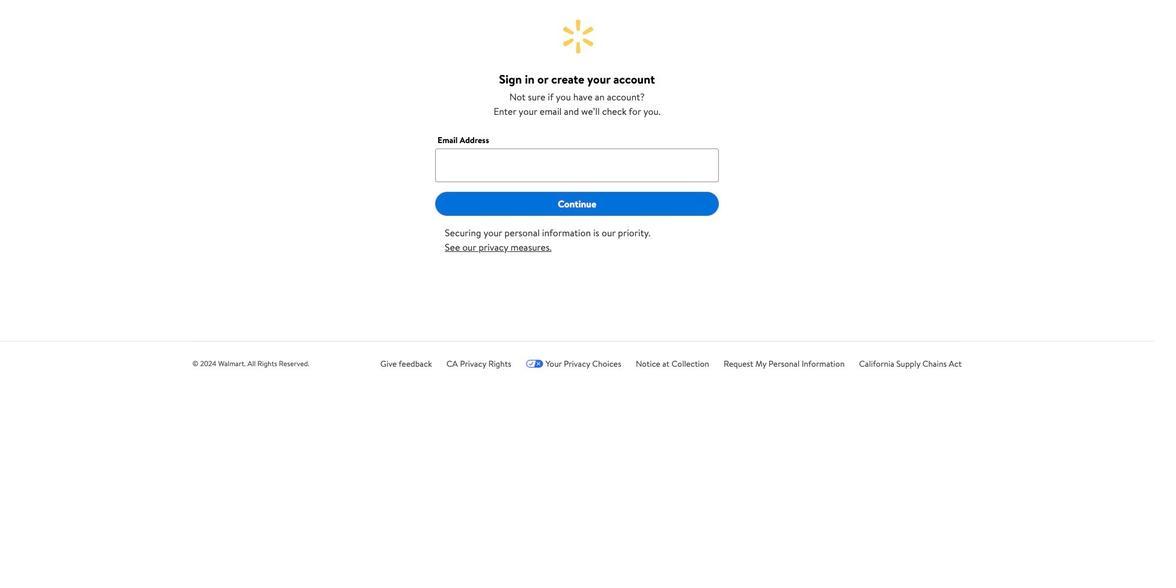 Task type: describe. For each thing, give the bounding box(es) containing it.
Email Address email field
[[435, 149, 719, 182]]



Task type: vqa. For each thing, say whether or not it's contained in the screenshot.
2nd "FEATURED" from the bottom of the page
no



Task type: locate. For each thing, give the bounding box(es) containing it.
walmart logo with link to homepage. image
[[558, 17, 597, 56]]

privacy choices icon image
[[526, 360, 544, 368]]



